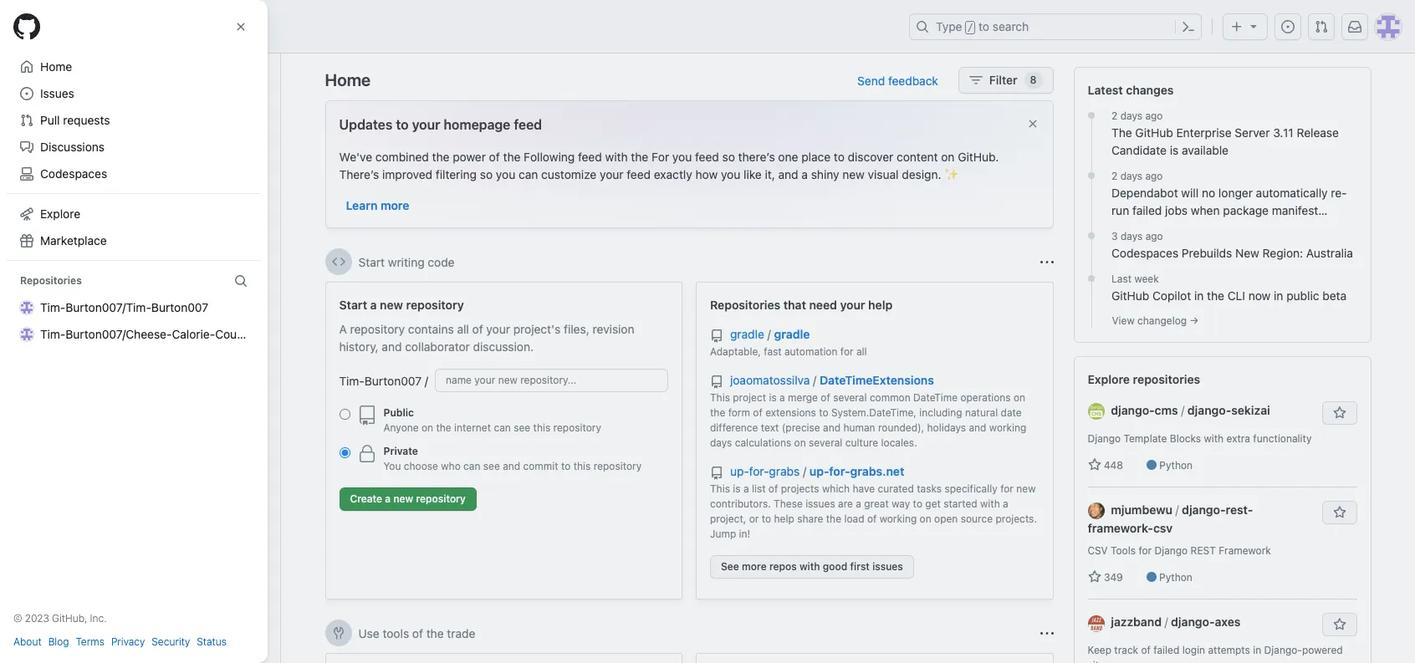 Task type: describe. For each thing, give the bounding box(es) containing it.
changelog
[[1138, 315, 1187, 327]]

with inside this is a list of projects which have curated tasks specifically for new contributors. these issues are a great way to get started with a project, or to help share the load of working on open source projects. jump in!
[[980, 498, 1000, 510]]

and inside a repository contains all of your project's files, revision history, and collaborator discussion.
[[382, 340, 402, 354]]

when
[[1191, 203, 1220, 218]]

2 horizontal spatial in
[[1274, 289, 1284, 303]]

counter inside repositories list
[[215, 327, 259, 341]]

code image
[[332, 255, 345, 269]]

repositories
[[1133, 372, 1201, 386]]

to right or
[[762, 513, 771, 525]]

grabs.net
[[850, 464, 905, 479]]

of down 'project'
[[753, 407, 763, 419]]

of down great
[[867, 513, 877, 525]]

none radio inside create a new repository element
[[339, 448, 350, 458]]

power
[[453, 150, 486, 164]]

share
[[797, 513, 824, 525]]

issues inside see more repos with good first issues link
[[873, 560, 903, 573]]

terms
[[76, 636, 104, 648]]

repositories for repositories that need your help
[[710, 298, 781, 312]]

on inside we've combined the power of the following feed with the for you feed so there's one place to discover content on github. there's improved filtering so you can customize your feed exactly how you like it, and a shiny new visual design. ✨
[[941, 150, 955, 164]]

triangle down image
[[1247, 19, 1261, 33]]

tim- for tim-burton007
[[40, 166, 66, 180]]

1 for- from the left
[[749, 464, 769, 479]]

0 vertical spatial for
[[841, 345, 854, 358]]

csv
[[1154, 521, 1173, 536]]

to inside we've combined the power of the following feed with the for you feed so there's one place to discover content on github. there's improved filtering so you can customize your feed exactly how you like it, and a shiny new visual design. ✨
[[834, 150, 845, 164]]

more for learn
[[381, 198, 409, 212]]

top repositories
[[20, 98, 114, 113]]

region:
[[1263, 246, 1303, 260]]

2 gradle link from the left
[[774, 327, 810, 341]]

2023
[[25, 612, 49, 625]]

explore repositories
[[1088, 372, 1201, 386]]

send feedback link
[[858, 72, 939, 89]]

0 horizontal spatial activity
[[62, 228, 104, 242]]

you left like
[[721, 167, 741, 182]]

cheese-
[[126, 190, 172, 204]]

date
[[1001, 407, 1022, 419]]

public
[[384, 407, 414, 419]]

in inside keep track of failed login attempts in django-powered sites.
[[1253, 644, 1262, 657]]

/ right "jazzband"
[[1165, 615, 1168, 629]]

type
[[936, 19, 962, 33]]

django- up django template blocks with extra functionality
[[1188, 403, 1232, 417]]

a up projects.
[[1003, 498, 1009, 510]]

private you choose who can see and commit to this repository
[[384, 445, 642, 473]]

run
[[1112, 203, 1130, 218]]

all inside a repository contains all of your project's files, revision history, and collaborator discussion.
[[457, 322, 469, 336]]

extensions
[[766, 407, 816, 419]]

homepage
[[444, 117, 511, 132]]

up-for-grabs.net link
[[810, 464, 905, 479]]

revision
[[593, 322, 635, 336]]

history,
[[339, 340, 379, 354]]

the inside public anyone on the internet can see this repository
[[436, 422, 451, 434]]

a left list
[[744, 483, 749, 495]]

2 for- from the left
[[829, 464, 850, 479]]

are
[[838, 498, 853, 510]]

on up date at right
[[1014, 392, 1026, 404]]

to inside "private you choose who can see and commit to this repository"
[[561, 460, 571, 473]]

discover
[[848, 150, 894, 164]]

to up combined
[[396, 117, 409, 132]]

0 horizontal spatial in
[[1195, 289, 1204, 303]]

new inside this is a list of projects which have curated tasks specifically for new contributors. these issues are a great way to get started with a project, or to help share the load of working on open source projects. jump in!
[[1017, 483, 1036, 495]]

create a new repository
[[350, 493, 466, 505]]

new down writing
[[380, 298, 403, 312]]

repo image for up-for-grabs
[[710, 467, 724, 480]]

repositories that need your help element
[[696, 282, 1054, 600]]

first
[[850, 560, 870, 573]]

a right are
[[856, 498, 862, 510]]

@mjumbewu profile image
[[1088, 503, 1105, 520]]

tim- for tim-burton007/tim-burton007
[[40, 300, 66, 315]]

of inside a repository contains all of your project's files, revision history, and collaborator discussion.
[[472, 322, 483, 336]]

calorie- inside repositories list
[[172, 327, 215, 341]]

repository up contains
[[406, 298, 464, 312]]

1 horizontal spatial home
[[325, 70, 371, 90]]

extra
[[1227, 433, 1251, 445]]

failed inside 2 days ago dependabot will no longer automatically re- run failed jobs when package manifest changes
[[1133, 203, 1162, 218]]

list
[[752, 483, 766, 495]]

attempts
[[1208, 644, 1251, 657]]

form
[[728, 407, 750, 419]]

1 up- from the left
[[730, 464, 749, 479]]

tim-burton007/cheese-calorie-counter
[[40, 327, 259, 341]]

get
[[926, 498, 941, 510]]

1 counter from the top
[[215, 190, 259, 204]]

template
[[1124, 433, 1167, 445]]

star this repository image
[[1333, 506, 1346, 520]]

about link
[[13, 635, 42, 650]]

commit
[[523, 460, 558, 473]]

of right tools at the left of page
[[412, 626, 423, 640]]

1 calorie- from the top
[[172, 190, 215, 204]]

powered
[[1302, 644, 1343, 657]]

1 vertical spatial several
[[809, 437, 843, 449]]

dot fill image
[[1085, 109, 1098, 122]]

take
[[84, 265, 104, 278]]

1 vertical spatial that
[[784, 298, 806, 312]]

new inside we've combined the power of the following feed with the for you feed so there's one place to discover content on github. there's improved filtering so you can customize your feed exactly how you like it, and a shiny new visual design. ✨
[[843, 167, 865, 182]]

/ up "projects"
[[803, 464, 807, 479]]

dot fill image for codespaces prebuilds new region: australia
[[1085, 229, 1098, 243]]

this is a list of projects which have curated tasks specifically for new contributors. these issues are a great way to get started with a project, or to help share the load of working on open source projects. jump in!
[[710, 483, 1037, 540]]

csv tools for django rest framework
[[1088, 545, 1271, 557]]

updates
[[339, 117, 393, 132]]

issues inside this is a list of projects which have curated tasks specifically for new contributors. these issues are a great way to get started with a project, or to help share the load of working on open source projects. jump in!
[[806, 498, 835, 510]]

is inside 2 days ago the github enterprise server 3.11 release candidate is available
[[1170, 143, 1179, 157]]

type / to search
[[936, 19, 1029, 33]]

privacy
[[111, 636, 145, 648]]

combined
[[375, 150, 429, 164]]

dot fill image for dependabot will no longer automatically re- run failed jobs when package manifest changes
[[1085, 169, 1098, 182]]

Top Repositories search field
[[20, 124, 260, 151]]

cheese calorie counter image
[[20, 190, 33, 204]]

can inside we've combined the power of the following feed with the for you feed so there's one place to discover content on github. there's improved filtering so you can customize your feed exactly how you like it, and a shiny new visual design. ✨
[[519, 167, 538, 182]]

burton007 inside tim-burton007/tim-burton007 link
[[151, 300, 208, 315]]

new inside button
[[394, 493, 413, 505]]

need
[[809, 298, 837, 312]]

1 horizontal spatial help
[[868, 298, 893, 312]]

curated
[[878, 483, 914, 495]]

2 for dependabot will no longer automatically re- run failed jobs when package manifest changes
[[1112, 170, 1118, 182]]

re-
[[1331, 186, 1347, 200]]

calculations
[[735, 437, 792, 449]]

2 gradle from the left
[[774, 327, 810, 341]]

start writing code
[[358, 255, 455, 269]]

/ up merge at bottom
[[813, 373, 817, 387]]

github inside 2 days ago the github enterprise server 3.11 release candidate is available
[[1136, 125, 1173, 140]]

of inside keep track of failed login attempts in django-powered sites.
[[1141, 644, 1151, 657]]

github.
[[958, 150, 999, 164]]

tim-burton007
[[40, 166, 122, 180]]

issues
[[40, 86, 74, 100]]

start for start a new repository
[[339, 298, 367, 312]]

repositories for repositories
[[20, 274, 82, 287]]

started
[[944, 498, 978, 510]]

public anyone on the internet can see this repository
[[384, 407, 601, 434]]

keep
[[1088, 644, 1112, 657]]

@django-cms profile image
[[1088, 403, 1105, 420]]

holidays
[[927, 422, 966, 434]]

the inside this is a list of projects which have curated tasks specifically for new contributors. these issues are a great way to get started with a project, or to help share the load of working on open source projects. jump in!
[[826, 513, 842, 525]]

create a new repository button
[[339, 488, 477, 511]]

django-cms / django-sekizai
[[1111, 403, 1271, 417]]

why am i seeing this? image for start writing code
[[1040, 256, 1054, 269]]

create
[[350, 493, 382, 505]]

star image for mjumbewu /
[[1088, 571, 1101, 584]]

days for codespaces
[[1121, 230, 1143, 243]]

a up the history,
[[370, 298, 377, 312]]

the inside this project is a merge of several common datetime operations on the form of  extensions to system.datetime, including natural date difference text (precise and human rounded), holidays and working days calculations on several culture locales.
[[710, 407, 726, 419]]

Repository name text field
[[435, 369, 668, 392]]

your up combined
[[412, 117, 440, 132]]

on inside this is a list of projects which have curated tasks specifically for new contributors. these issues are a great way to get started with a project, or to help share the load of working on open source projects. jump in!
[[920, 513, 932, 525]]

and left human
[[823, 422, 841, 434]]

0 vertical spatial several
[[833, 392, 867, 404]]

see inside public anyone on the internet can see this repository
[[514, 422, 531, 434]]

dependabot will no longer automatically re- run failed jobs when package manifest changes link
[[1112, 184, 1357, 235]]

for inside this is a list of projects which have curated tasks specifically for new contributors. these issues are a great way to get started with a project, or to help share the load of working on open source projects. jump in!
[[1001, 483, 1014, 495]]

adaptable, fast automation for all
[[710, 345, 867, 358]]

repository inside "private you choose who can see and commit to this repository"
[[594, 460, 642, 473]]

get ai-based coding suggestions element
[[696, 653, 1054, 663]]

/ inside type / to search
[[968, 22, 974, 33]]

design.
[[902, 167, 942, 182]]

you up exactly
[[673, 150, 692, 164]]

now
[[1249, 289, 1271, 303]]

a inside button
[[385, 493, 391, 505]]

8
[[1030, 74, 1037, 86]]

/ right the mjumbewu
[[1176, 503, 1179, 517]]

days inside this project is a merge of several common datetime operations on the form of  extensions to system.datetime, including natural date difference text (precise and human rounded), holidays and working days calculations on several culture locales.
[[710, 437, 732, 449]]

close image
[[234, 20, 248, 33]]

status link
[[197, 635, 227, 650]]

/ inside create a new repository element
[[425, 374, 428, 388]]

mjumbewu /
[[1111, 503, 1179, 517]]

/ right "cms"
[[1182, 403, 1185, 417]]

track
[[1115, 644, 1139, 657]]

marketplace
[[40, 233, 107, 248]]

explore repositories navigation
[[1074, 356, 1372, 663]]

the up 'filtering'
[[432, 150, 450, 164]]

up-for-grabs link
[[730, 464, 803, 479]]

days for the
[[1121, 110, 1143, 122]]

simplify your development workflow with a gui element
[[325, 653, 683, 663]]

on down (precise
[[794, 437, 806, 449]]

open
[[934, 513, 958, 525]]

lock image
[[357, 444, 377, 464]]

1 horizontal spatial django
[[1155, 545, 1188, 557]]

x image
[[1026, 117, 1039, 131]]

way
[[892, 498, 910, 510]]

framework
[[1219, 545, 1271, 557]]

repository inside button
[[416, 493, 466, 505]]

tim burton007 image
[[20, 166, 33, 179]]

python for /
[[1159, 572, 1193, 584]]

security
[[152, 636, 190, 648]]

tim-burton007/cheese-calorie-counter link
[[13, 321, 259, 348]]

the left following
[[503, 150, 521, 164]]

django- up login
[[1171, 615, 1215, 629]]

a inside we've combined the power of the following feed with the for you feed so there's one place to discover content on github. there's improved filtering so you can customize your feed exactly how you like it, and a shiny new visual design. ✨
[[802, 167, 808, 182]]

mjumbewu
[[1111, 503, 1173, 517]]

these
[[774, 498, 803, 510]]

django-rest- framework-csv
[[1088, 503, 1254, 536]]

explore element
[[1074, 67, 1372, 663]]

github, inside when you take actions across github, we'll provide links to that activity here.
[[178, 265, 214, 278]]

0 horizontal spatial so
[[480, 167, 493, 182]]

of right list
[[769, 483, 778, 495]]

collaborator
[[405, 340, 470, 354]]

0 vertical spatial repositories
[[44, 98, 114, 113]]

your right the need
[[840, 298, 865, 312]]

home inside dialog
[[40, 59, 72, 74]]

ago for is
[[1146, 110, 1163, 122]]

the left for
[[631, 150, 649, 164]]

0 horizontal spatial django
[[1088, 433, 1121, 445]]

github copilot in the cli now in public beta link
[[1112, 287, 1357, 305]]



Task type: vqa. For each thing, say whether or not it's contained in the screenshot.
the topmost activity
yes



Task type: locate. For each thing, give the bounding box(es) containing it.
star image for django-cms / django-sekizai
[[1088, 458, 1101, 472]]

1 vertical spatial github,
[[52, 612, 87, 625]]

notifications image
[[1349, 20, 1362, 33]]

days for dependabot
[[1121, 170, 1143, 182]]

github, up the blog
[[52, 612, 87, 625]]

start right code icon
[[358, 255, 385, 269]]

1 horizontal spatial gradle link
[[774, 327, 810, 341]]

writing
[[388, 255, 425, 269]]

1 vertical spatial more
[[742, 560, 767, 573]]

more for see
[[742, 560, 767, 573]]

1 vertical spatial for
[[1001, 483, 1014, 495]]

place
[[802, 150, 831, 164]]

and inside "private you choose who can see and commit to this repository"
[[503, 460, 521, 473]]

it,
[[765, 167, 775, 182]]

which
[[822, 483, 850, 495]]

1 horizontal spatial this
[[574, 460, 591, 473]]

0 vertical spatial github,
[[178, 265, 214, 278]]

2 inside 2 days ago the github enterprise server 3.11 release candidate is available
[[1112, 110, 1118, 122]]

1 vertical spatial this
[[710, 483, 730, 495]]

explore inside explore repositories navigation
[[1088, 372, 1130, 386]]

0 horizontal spatial explore
[[40, 207, 80, 221]]

1 vertical spatial failed
[[1154, 644, 1180, 657]]

days inside 2 days ago the github enterprise server 3.11 release candidate is available
[[1121, 110, 1143, 122]]

why am i seeing this? image
[[1040, 256, 1054, 269], [1040, 627, 1054, 640]]

dialog
[[0, 0, 268, 663]]

more right the 'see'
[[742, 560, 767, 573]]

is inside this project is a merge of several common datetime operations on the form of  extensions to system.datetime, including natural date difference text (precise and human rounded), holidays and working days calculations on several culture locales.
[[769, 392, 777, 404]]

ago inside 3 days ago codespaces prebuilds new region: australia
[[1146, 230, 1163, 243]]

that down actions
[[109, 280, 128, 293]]

repositories up gradle / gradle
[[710, 298, 781, 312]]

this
[[533, 422, 551, 434], [574, 460, 591, 473]]

start for start writing code
[[358, 255, 385, 269]]

days inside 3 days ago codespaces prebuilds new region: australia
[[1121, 230, 1143, 243]]

/ down tim-burton007 link
[[122, 190, 126, 204]]

repositories list
[[13, 294, 259, 348]]

feed up customize
[[578, 150, 602, 164]]

2 ago from the top
[[1146, 170, 1163, 182]]

and inside we've combined the power of the following feed with the for you feed so there's one place to discover content on github. there's improved filtering so you can customize your feed exactly how you like it, and a shiny new visual design. ✨
[[778, 167, 799, 182]]

0 horizontal spatial for
[[841, 345, 854, 358]]

help inside this is a list of projects which have curated tasks specifically for new contributors. these issues are a great way to get started with a project, or to help share the load of working on open source projects. jump in!
[[774, 513, 795, 525]]

up- up contributors. at right
[[730, 464, 749, 479]]

good
[[823, 560, 848, 573]]

a up extensions
[[780, 392, 785, 404]]

burton007 down discussions
[[66, 166, 122, 180]]

new down discover
[[843, 167, 865, 182]]

2 star this repository image from the top
[[1333, 618, 1346, 632]]

0 vertical spatial activity
[[62, 228, 104, 242]]

github inside last week github copilot in the cli now in public beta
[[1112, 289, 1150, 303]]

failed down dependabot on the top of the page
[[1133, 203, 1162, 218]]

1 vertical spatial start
[[339, 298, 367, 312]]

including
[[920, 407, 963, 419]]

feed up how
[[695, 150, 719, 164]]

with up source at the bottom of page
[[980, 498, 1000, 510]]

0 vertical spatial explore
[[40, 207, 80, 221]]

0 horizontal spatial more
[[381, 198, 409, 212]]

feed left exactly
[[627, 167, 651, 182]]

is
[[1170, 143, 1179, 157], [769, 392, 777, 404], [733, 483, 741, 495]]

this inside "private you choose who can see and commit to this repository"
[[574, 460, 591, 473]]

actions
[[107, 265, 142, 278]]

2 vertical spatial ago
[[1146, 230, 1163, 243]]

1 horizontal spatial up-
[[810, 464, 829, 479]]

1 horizontal spatial issues
[[873, 560, 903, 573]]

of inside we've combined the power of the following feed with the for you feed so there's one place to discover content on github. there's improved filtering so you can customize your feed exactly how you like it, and a shiny new visual design. ✨
[[489, 150, 500, 164]]

working inside this is a list of projects which have curated tasks specifically for new contributors. these issues are a great way to get started with a project, or to help share the load of working on open source projects. jump in!
[[880, 513, 917, 525]]

1 horizontal spatial github,
[[178, 265, 214, 278]]

ago up dependabot on the top of the page
[[1146, 170, 1163, 182]]

blog
[[48, 636, 69, 648]]

repository inside public anyone on the internet can see this repository
[[553, 422, 601, 434]]

will
[[1182, 186, 1199, 200]]

create a new repository element
[[339, 296, 668, 518]]

we'll
[[217, 265, 239, 278]]

of right power
[[489, 150, 500, 164]]

this up commit
[[533, 422, 551, 434]]

dot fill image
[[1085, 169, 1098, 182], [1085, 229, 1098, 243], [1085, 272, 1098, 285]]

repository up commit
[[553, 422, 601, 434]]

see right who
[[483, 460, 500, 473]]

view
[[1112, 315, 1135, 327]]

2 dot fill image from the top
[[1085, 229, 1098, 243]]

0 horizontal spatial for-
[[749, 464, 769, 479]]

Find a repository… text field
[[20, 124, 260, 151]]

home up updates on the top left of the page
[[325, 70, 371, 90]]

1 vertical spatial python
[[1159, 572, 1193, 584]]

merge
[[788, 392, 818, 404]]

©
[[13, 612, 22, 625]]

project
[[733, 392, 766, 404]]

tim- for tim-burton007/cheese-calorie-counter
[[40, 327, 66, 341]]

can inside "private you choose who can see and commit to this repository"
[[464, 460, 481, 473]]

is inside this is a list of projects which have curated tasks specifically for new contributors. these issues are a great way to get started with a project, or to help share the load of working on open source projects. jump in!
[[733, 483, 741, 495]]

0 horizontal spatial issues
[[806, 498, 835, 510]]

codespaces
[[40, 166, 107, 181], [1112, 246, 1179, 260]]

None radio
[[339, 448, 350, 458]]

and down natural
[[969, 422, 987, 434]]

australia
[[1307, 246, 1354, 260]]

and down one
[[778, 167, 799, 182]]

in!
[[739, 528, 751, 540]]

burton007 up the "public"
[[365, 374, 422, 388]]

repository inside a repository contains all of your project's files, revision history, and collaborator discussion.
[[350, 322, 405, 336]]

1 vertical spatial can
[[494, 422, 511, 434]]

2 vertical spatial can
[[464, 460, 481, 473]]

2 vertical spatial repo image
[[710, 467, 724, 480]]

so down power
[[480, 167, 493, 182]]

ago
[[1146, 110, 1163, 122], [1146, 170, 1163, 182], [1146, 230, 1163, 243]]

3 dot fill image from the top
[[1085, 272, 1098, 285]]

this for joaomatossilva
[[710, 392, 730, 404]]

copilot
[[1153, 289, 1191, 303]]

this
[[710, 392, 730, 404], [710, 483, 730, 495]]

is up contributors. at right
[[733, 483, 741, 495]]

1 horizontal spatial can
[[494, 422, 511, 434]]

ago for failed
[[1146, 170, 1163, 182]]

this up form
[[710, 392, 730, 404]]

for up projects.
[[1001, 483, 1014, 495]]

can right who
[[464, 460, 481, 473]]

0 vertical spatial can
[[519, 167, 538, 182]]

burton007 inside create a new repository element
[[365, 374, 422, 388]]

more right learn
[[381, 198, 409, 212]]

1 dot fill image from the top
[[1085, 169, 1098, 182]]

0 vertical spatial more
[[381, 198, 409, 212]]

0 vertical spatial calorie-
[[172, 190, 215, 204]]

0 vertical spatial working
[[989, 422, 1027, 434]]

repository
[[406, 298, 464, 312], [350, 322, 405, 336], [553, 422, 601, 434], [594, 460, 642, 473], [416, 493, 466, 505]]

your inside we've combined the power of the following feed with the for you feed so there's one place to discover content on github. there's improved filtering so you can customize your feed exactly how you like it, and a shiny new visual design. ✨
[[600, 167, 624, 182]]

1 star image from the top
[[1088, 458, 1101, 472]]

0 horizontal spatial that
[[109, 280, 128, 293]]

this inside this project is a merge of several common datetime operations on the form of  extensions to system.datetime, including natural date difference text (precise and human rounded), holidays and working days calculations on several culture locales.
[[710, 392, 730, 404]]

explore inside explore link
[[40, 207, 80, 221]]

in left django-
[[1253, 644, 1262, 657]]

visual
[[868, 167, 899, 182]]

this right commit
[[574, 460, 591, 473]]

tim- for tim-burton007 /
[[339, 374, 365, 388]]

0 horizontal spatial github,
[[52, 612, 87, 625]]

files,
[[564, 322, 590, 336]]

django template blocks with extra functionality
[[1088, 433, 1312, 445]]

1 why am i seeing this? image from the top
[[1040, 256, 1054, 269]]

burton007 for tim-burton007 / cheese-calorie-counter
[[66, 190, 122, 204]]

1 vertical spatial explore
[[1088, 372, 1130, 386]]

2 horizontal spatial is
[[1170, 143, 1179, 157]]

0 horizontal spatial gradle link
[[730, 327, 768, 341]]

1 vertical spatial working
[[880, 513, 917, 525]]

2 horizontal spatial can
[[519, 167, 538, 182]]

system.datetime,
[[831, 407, 917, 419]]

1 star this repository image from the top
[[1333, 407, 1346, 420]]

1 vertical spatial repo image
[[357, 406, 377, 426]]

github
[[1136, 125, 1173, 140], [1112, 289, 1150, 303]]

dot fill image for github copilot in the cli now in public beta
[[1085, 272, 1098, 285]]

calorie- down here.
[[172, 327, 215, 341]]

days right 3
[[1121, 230, 1143, 243]]

issue opened image
[[1282, 20, 1295, 33]]

dialog containing home
[[0, 0, 268, 663]]

home up issues
[[40, 59, 72, 74]]

1 horizontal spatial see
[[514, 422, 531, 434]]

status
[[197, 636, 227, 648]]

0 vertical spatial ago
[[1146, 110, 1163, 122]]

1 vertical spatial repositories
[[20, 274, 82, 287]]

is down joaomatossilva link
[[769, 392, 777, 404]]

start inside create a new repository element
[[339, 298, 367, 312]]

1 vertical spatial all
[[857, 345, 867, 358]]

2 vertical spatial for
[[1139, 545, 1152, 557]]

filtering
[[436, 167, 477, 182]]

ago inside 2 days ago the github enterprise server 3.11 release candidate is available
[[1146, 110, 1163, 122]]

you inside when you take actions across github, we'll provide links to that activity here.
[[64, 265, 81, 278]]

feed up following
[[514, 117, 542, 132]]

star this repository image for django-cms / django-sekizai
[[1333, 407, 1346, 420]]

gradle link
[[730, 327, 768, 341], [774, 327, 810, 341]]

django
[[1088, 433, 1121, 445], [1155, 545, 1188, 557]]

jazzband
[[1111, 615, 1162, 629]]

longer
[[1219, 186, 1253, 200]]

days inside 2 days ago dependabot will no longer automatically re- run failed jobs when package manifest changes
[[1121, 170, 1143, 182]]

on inside public anyone on the internet can see this repository
[[422, 422, 433, 434]]

in
[[1195, 289, 1204, 303], [1274, 289, 1284, 303], [1253, 644, 1262, 657]]

1 horizontal spatial more
[[742, 560, 767, 573]]

your
[[412, 117, 440, 132], [600, 167, 624, 182], [840, 298, 865, 312], [486, 322, 510, 336]]

working down date at right
[[989, 422, 1027, 434]]

that inside when you take actions across github, we'll provide links to that activity here.
[[109, 280, 128, 293]]

1 gradle from the left
[[730, 327, 764, 341]]

1 horizontal spatial so
[[722, 150, 735, 164]]

0 vertical spatial so
[[722, 150, 735, 164]]

for inside explore repositories navigation
[[1139, 545, 1152, 557]]

internet
[[454, 422, 491, 434]]

1 vertical spatial 2
[[1112, 170, 1118, 182]]

2 days ago dependabot will no longer automatically re- run failed jobs when package manifest changes
[[1112, 170, 1347, 235]]

repo image for joaomatossilva
[[710, 376, 724, 389]]

1 horizontal spatial activity
[[131, 280, 165, 293]]

of right 'track' on the bottom of the page
[[1141, 644, 1151, 657]]

0 vertical spatial star image
[[1088, 458, 1101, 472]]

repositories up pull requests
[[44, 98, 114, 113]]

about
[[13, 636, 42, 648]]

0 vertical spatial django
[[1088, 433, 1121, 445]]

the left form
[[710, 407, 726, 419]]

1 horizontal spatial for
[[1001, 483, 1014, 495]]

/ up fast
[[768, 327, 771, 341]]

new
[[1236, 246, 1260, 260]]

0 vertical spatial is
[[1170, 143, 1179, 157]]

failed left login
[[1154, 644, 1180, 657]]

django- up rest
[[1182, 503, 1226, 517]]

0 vertical spatial star this repository image
[[1333, 407, 1346, 420]]

repo image up contributors. at right
[[710, 467, 724, 480]]

terms link
[[76, 635, 104, 650]]

to right commit
[[561, 460, 571, 473]]

ago down latest changes
[[1146, 110, 1163, 122]]

the
[[432, 150, 450, 164], [503, 150, 521, 164], [631, 150, 649, 164], [1207, 289, 1225, 303], [710, 407, 726, 419], [436, 422, 451, 434], [826, 513, 842, 525], [426, 626, 444, 640]]

up-
[[730, 464, 749, 479], [810, 464, 829, 479]]

tim- inside create a new repository element
[[339, 374, 365, 388]]

on up ✨ at the right of the page
[[941, 150, 955, 164]]

0 vertical spatial help
[[868, 298, 893, 312]]

codespaces inside 3 days ago codespaces prebuilds new region: australia
[[1112, 246, 1179, 260]]

send feedback
[[858, 73, 939, 87]]

2 inside 2 days ago dependabot will no longer automatically re- run failed jobs when package manifest changes
[[1112, 170, 1118, 182]]

all
[[457, 322, 469, 336], [857, 345, 867, 358]]

datetimeextensions
[[820, 373, 934, 387]]

ago right 3
[[1146, 230, 1163, 243]]

plus image
[[1231, 20, 1244, 33]]

on right anyone
[[422, 422, 433, 434]]

grabs
[[769, 464, 800, 479]]

learn more link
[[346, 198, 409, 212]]

2 why am i seeing this? image from the top
[[1040, 627, 1054, 640]]

datetime
[[914, 392, 958, 404]]

command palette image
[[1182, 20, 1195, 33]]

all up datetimeextensions
[[857, 345, 867, 358]]

0 vertical spatial why am i seeing this? image
[[1040, 256, 1054, 269]]

can inside public anyone on the internet can see this repository
[[494, 422, 511, 434]]

2 2 from the top
[[1112, 170, 1118, 182]]

more inside repositories that need your help element
[[742, 560, 767, 573]]

github up candidate at the right top of page
[[1136, 125, 1173, 140]]

source
[[961, 513, 993, 525]]

can down following
[[519, 167, 538, 182]]

this project is a merge of several common datetime operations on the form of  extensions to system.datetime, including natural date difference text (precise and human rounded), holidays and working days calculations on several culture locales.
[[710, 392, 1027, 449]]

specifically
[[945, 483, 998, 495]]

the left trade
[[426, 626, 444, 640]]

/ down collaborator
[[425, 374, 428, 388]]

1 horizontal spatial all
[[857, 345, 867, 358]]

issues
[[806, 498, 835, 510], [873, 560, 903, 573]]

list
[[87, 13, 899, 40]]

0 horizontal spatial see
[[483, 460, 500, 473]]

activity inside when you take actions across github, we'll provide links to that activity here.
[[131, 280, 165, 293]]

feed
[[514, 117, 542, 132], [578, 150, 602, 164], [695, 150, 719, 164], [627, 167, 651, 182]]

1 vertical spatial help
[[774, 513, 795, 525]]

1 vertical spatial why am i seeing this? image
[[1040, 627, 1054, 640]]

tim-burton007 /
[[339, 374, 428, 388]]

0 vertical spatial start
[[358, 255, 385, 269]]

0 vertical spatial dot fill image
[[1085, 169, 1098, 182]]

a inside this project is a merge of several common datetime operations on the form of  extensions to system.datetime, including natural date difference text (precise and human rounded), holidays and working days calculations on several culture locales.
[[780, 392, 785, 404]]

1 this from the top
[[710, 392, 730, 404]]

0 vertical spatial this
[[533, 422, 551, 434]]

1 horizontal spatial explore
[[1088, 372, 1130, 386]]

up- up which
[[810, 464, 829, 479]]

open global navigation menu image
[[20, 20, 33, 33]]

repo image
[[710, 376, 724, 389], [357, 406, 377, 426], [710, 467, 724, 480]]

1 horizontal spatial in
[[1253, 644, 1262, 657]]

repository down who
[[416, 493, 466, 505]]

python down the blocks
[[1160, 459, 1193, 472]]

your right customize
[[600, 167, 624, 182]]

2 horizontal spatial for
[[1139, 545, 1152, 557]]

tim- for tim-burton007 / cheese-calorie-counter
[[40, 190, 66, 204]]

star image down csv
[[1088, 571, 1101, 584]]

1 vertical spatial ago
[[1146, 170, 1163, 182]]

2 this from the top
[[710, 483, 730, 495]]

new
[[843, 167, 865, 182], [380, 298, 403, 312], [1017, 483, 1036, 495], [394, 493, 413, 505]]

failed inside keep track of failed login attempts in django-powered sites.
[[1154, 644, 1180, 657]]

to inside when you take actions across github, we'll provide links to that activity here.
[[97, 280, 106, 293]]

difference
[[710, 422, 758, 434]]

this for up-for-grabs
[[710, 483, 730, 495]]

filter image
[[969, 74, 983, 87]]

common
[[870, 392, 911, 404]]

so left there's
[[722, 150, 735, 164]]

→
[[1190, 315, 1199, 327]]

repo image
[[710, 330, 724, 343]]

django- inside django-rest- framework-csv
[[1182, 503, 1226, 517]]

1 ago from the top
[[1146, 110, 1163, 122]]

ago inside 2 days ago dependabot will no longer automatically re- run failed jobs when package manifest changes
[[1146, 170, 1163, 182]]

issues up share
[[806, 498, 835, 510]]

working inside this project is a merge of several common datetime operations on the form of  extensions to system.datetime, including natural date difference text (precise and human rounded), holidays and working days calculations on several culture locales.
[[989, 422, 1027, 434]]

to up shiny
[[834, 150, 845, 164]]

tasks
[[917, 483, 942, 495]]

1 vertical spatial activity
[[131, 280, 165, 293]]

there's
[[339, 167, 379, 182]]

adaptable,
[[710, 345, 761, 358]]

/ right type
[[968, 22, 974, 33]]

1 vertical spatial codespaces
[[1112, 246, 1179, 260]]

python for cms
[[1160, 459, 1193, 472]]

projects
[[781, 483, 820, 495]]

2 up- from the left
[[810, 464, 829, 479]]

2 for the github enterprise server 3.11 release candidate is available
[[1112, 110, 1118, 122]]

0 horizontal spatial home
[[40, 59, 72, 74]]

explore for explore repositories
[[1088, 372, 1130, 386]]

you right 'filtering'
[[496, 167, 516, 182]]

calorie- down codespaces link
[[172, 190, 215, 204]]

1 vertical spatial counter
[[215, 327, 259, 341]]

explore for explore
[[40, 207, 80, 221]]

your inside a repository contains all of your project's files, revision history, and collaborator discussion.
[[486, 322, 510, 336]]

available
[[1182, 143, 1229, 157]]

2 counter from the top
[[215, 327, 259, 341]]

with inside explore repositories navigation
[[1204, 433, 1224, 445]]

all inside repositories that need your help element
[[857, 345, 867, 358]]

trade
[[447, 626, 475, 640]]

0 horizontal spatial codespaces
[[40, 166, 107, 181]]

to left get
[[913, 498, 923, 510]]

activity down across in the top left of the page
[[131, 280, 165, 293]]

dot fill image down dot fill icon
[[1085, 169, 1098, 182]]

codespaces up week at the top right of the page
[[1112, 246, 1179, 260]]

burton007/cheese-
[[66, 327, 172, 341]]

0 vertical spatial see
[[514, 422, 531, 434]]

star this repository image for jazzband / django-axes
[[1333, 618, 1346, 632]]

tools image
[[332, 627, 345, 640]]

0 vertical spatial 2
[[1112, 110, 1118, 122]]

2 up dependabot on the top of the page
[[1112, 170, 1118, 182]]

with inside we've combined the power of the following feed with the for you feed so there's one place to discover content on github. there's improved filtering so you can customize your feed exactly how you like it, and a shiny new visual design. ✨
[[605, 150, 628, 164]]

django- up template on the bottom right of the page
[[1111, 403, 1155, 417]]

to inside this project is a merge of several common datetime operations on the form of  extensions to system.datetime, including natural date difference text (precise and human rounded), holidays and working days calculations on several culture locales.
[[819, 407, 829, 419]]

repo image down adaptable,
[[710, 376, 724, 389]]

updates to your homepage feed
[[339, 117, 542, 132]]

dot fill image left 3
[[1085, 229, 1098, 243]]

2 calorie- from the top
[[172, 327, 215, 341]]

burton007 for tim-burton007 /
[[365, 374, 422, 388]]

django down 'csv' at the right
[[1155, 545, 1188, 557]]

projects.
[[996, 513, 1037, 525]]

1 vertical spatial so
[[480, 167, 493, 182]]

with inside see more repos with good first issues link
[[800, 560, 820, 573]]

0 vertical spatial that
[[109, 280, 128, 293]]

3 ago from the top
[[1146, 230, 1163, 243]]

(precise
[[782, 422, 820, 434]]

burton007 for tim-burton007
[[66, 166, 122, 180]]

with left good
[[800, 560, 820, 573]]

1 horizontal spatial for-
[[829, 464, 850, 479]]

1 horizontal spatial working
[[989, 422, 1027, 434]]

git pull request image
[[1315, 20, 1328, 33]]

see more repos with good first issues link
[[710, 555, 914, 579]]

with
[[605, 150, 628, 164], [1204, 433, 1224, 445], [980, 498, 1000, 510], [800, 560, 820, 573]]

contributors.
[[710, 498, 771, 510]]

1 horizontal spatial that
[[784, 298, 806, 312]]

rest
[[1191, 545, 1216, 557]]

days
[[1121, 110, 1143, 122], [1121, 170, 1143, 182], [1121, 230, 1143, 243], [710, 437, 732, 449]]

star this repository image
[[1333, 407, 1346, 420], [1333, 618, 1346, 632]]

0 vertical spatial changes
[[1126, 83, 1174, 97]]

filter
[[990, 73, 1018, 87]]

top
[[20, 98, 41, 113]]

joaomatossilva
[[730, 373, 810, 387]]

in right the now
[[1274, 289, 1284, 303]]

1 vertical spatial calorie-
[[172, 327, 215, 341]]

2 vertical spatial is
[[733, 483, 741, 495]]

see inside "private you choose who can see and commit to this repository"
[[483, 460, 500, 473]]

changes inside 2 days ago dependabot will no longer automatically re- run failed jobs when package manifest changes
[[1112, 221, 1158, 235]]

in up →
[[1195, 289, 1204, 303]]

dependabot
[[1112, 186, 1178, 200]]

choose
[[404, 460, 438, 473]]

start a new repository
[[339, 298, 464, 312]]

of up "discussion."
[[472, 322, 483, 336]]

changes down run
[[1112, 221, 1158, 235]]

0 horizontal spatial working
[[880, 513, 917, 525]]

0 vertical spatial issues
[[806, 498, 835, 510]]

to left search
[[979, 19, 990, 33]]

1 2 from the top
[[1112, 110, 1118, 122]]

1 vertical spatial star image
[[1088, 571, 1101, 584]]

this inside this is a list of projects which have curated tasks specifically for new contributors. these issues are a great way to get started with a project, or to help share the load of working on open source projects. jump in!
[[710, 483, 730, 495]]

star image
[[1088, 458, 1101, 472], [1088, 571, 1101, 584]]

0 horizontal spatial up-
[[730, 464, 749, 479]]

1 gradle link from the left
[[730, 327, 768, 341]]

of down joaomatossilva / datetimeextensions
[[821, 392, 831, 404]]

0 vertical spatial repo image
[[710, 376, 724, 389]]

none radio inside create a new repository element
[[339, 409, 350, 420]]

2 star image from the top
[[1088, 571, 1101, 584]]

project,
[[710, 513, 747, 525]]

blocks
[[1170, 433, 1201, 445]]

0 horizontal spatial can
[[464, 460, 481, 473]]

for- up list
[[749, 464, 769, 479]]

this inside public anyone on the internet can see this repository
[[533, 422, 551, 434]]

use
[[358, 626, 380, 640]]

0 horizontal spatial gradle
[[730, 327, 764, 341]]

1 vertical spatial github
[[1112, 289, 1150, 303]]

@jazzband profile image
[[1088, 615, 1105, 632]]

0 horizontal spatial help
[[774, 513, 795, 525]]

the inside last week github copilot in the cli now in public beta
[[1207, 289, 1225, 303]]

links
[[72, 280, 94, 293]]

0 horizontal spatial is
[[733, 483, 741, 495]]

None radio
[[339, 409, 350, 420]]

tim-burton007 / cheese-calorie-counter
[[40, 190, 259, 204]]

349
[[1101, 572, 1123, 584]]

latest
[[1088, 83, 1123, 97]]

why am i seeing this? image for use tools of the trade
[[1040, 627, 1054, 640]]

help down these
[[774, 513, 795, 525]]

burton007 down here.
[[151, 300, 208, 315]]

we've combined the power of the following feed with the for you feed so there's one place to discover content on github. there's improved filtering so you can customize your feed exactly how you like it, and a shiny new visual design. ✨
[[339, 150, 999, 182]]



